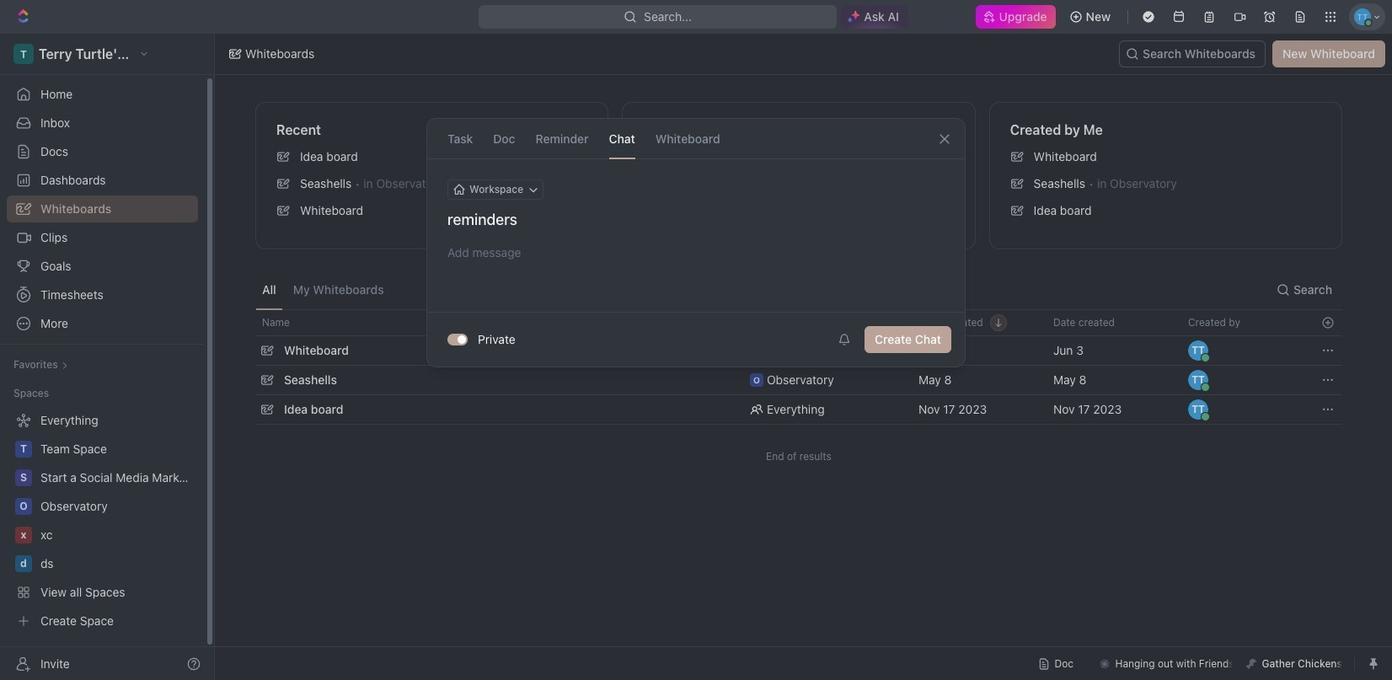 Task type: describe. For each thing, give the bounding box(es) containing it.
1 row from the top
[[255, 309, 1342, 336]]

terry turtle, , online element for fourth row
[[1188, 399, 1210, 421]]

4 row from the top
[[255, 393, 1342, 426]]

no favorited whiteboards image
[[765, 140, 833, 208]]

observatory, , element
[[750, 373, 763, 387]]

tree inside sidebar navigation
[[7, 407, 198, 635]]

terry turtle, , online image for terry turtle, , online element related to fourth row
[[1200, 412, 1210, 421]]

terry turtle, , online element for 2nd row from the top of the page
[[1188, 340, 1210, 362]]

2 row from the top
[[255, 334, 1342, 367]]

terry turtle, , online element for third row from the top of the page
[[1188, 370, 1210, 391]]

Name this Chat... field
[[427, 210, 965, 230]]



Task type: locate. For each thing, give the bounding box(es) containing it.
2 vertical spatial terry turtle, , online element
[[1188, 399, 1210, 421]]

0 vertical spatial terry turtle, , online element
[[1188, 340, 1210, 362]]

1 vertical spatial terry turtle, , online element
[[1188, 370, 1210, 391]]

tab list
[[255, 270, 391, 309]]

3 row from the top
[[255, 363, 1342, 397]]

2 terry turtle, , online element from the top
[[1188, 370, 1210, 391]]

2 terry turtle, , online image from the top
[[1200, 412, 1210, 421]]

1 terry turtle, , online image from the top
[[1200, 382, 1210, 391]]

tree
[[7, 407, 198, 635]]

1 terry turtle, , online element from the top
[[1188, 340, 1210, 362]]

terry turtle, , online image for terry turtle, , online element corresponding to third row from the top of the page
[[1200, 382, 1210, 391]]

3 terry turtle, , online element from the top
[[1188, 399, 1210, 421]]

1 vertical spatial terry turtle, , online image
[[1200, 412, 1210, 421]]

row
[[255, 309, 1342, 336], [255, 334, 1342, 367], [255, 363, 1342, 397], [255, 393, 1342, 426]]

terry turtle, , online element
[[1188, 340, 1210, 362], [1188, 370, 1210, 391], [1188, 399, 1210, 421]]

dialog
[[426, 118, 966, 367]]

terry turtle, , online image
[[1200, 382, 1210, 391], [1200, 412, 1210, 421]]

sidebar navigation
[[0, 34, 215, 680]]

drumstick bite image
[[1247, 659, 1257, 669]]

0 vertical spatial terry turtle, , online image
[[1200, 382, 1210, 391]]

table
[[255, 309, 1342, 426]]

terry turtle, , online image
[[1200, 353, 1210, 362]]



Task type: vqa. For each thing, say whether or not it's contained in the screenshot.
sidebar navigation
yes



